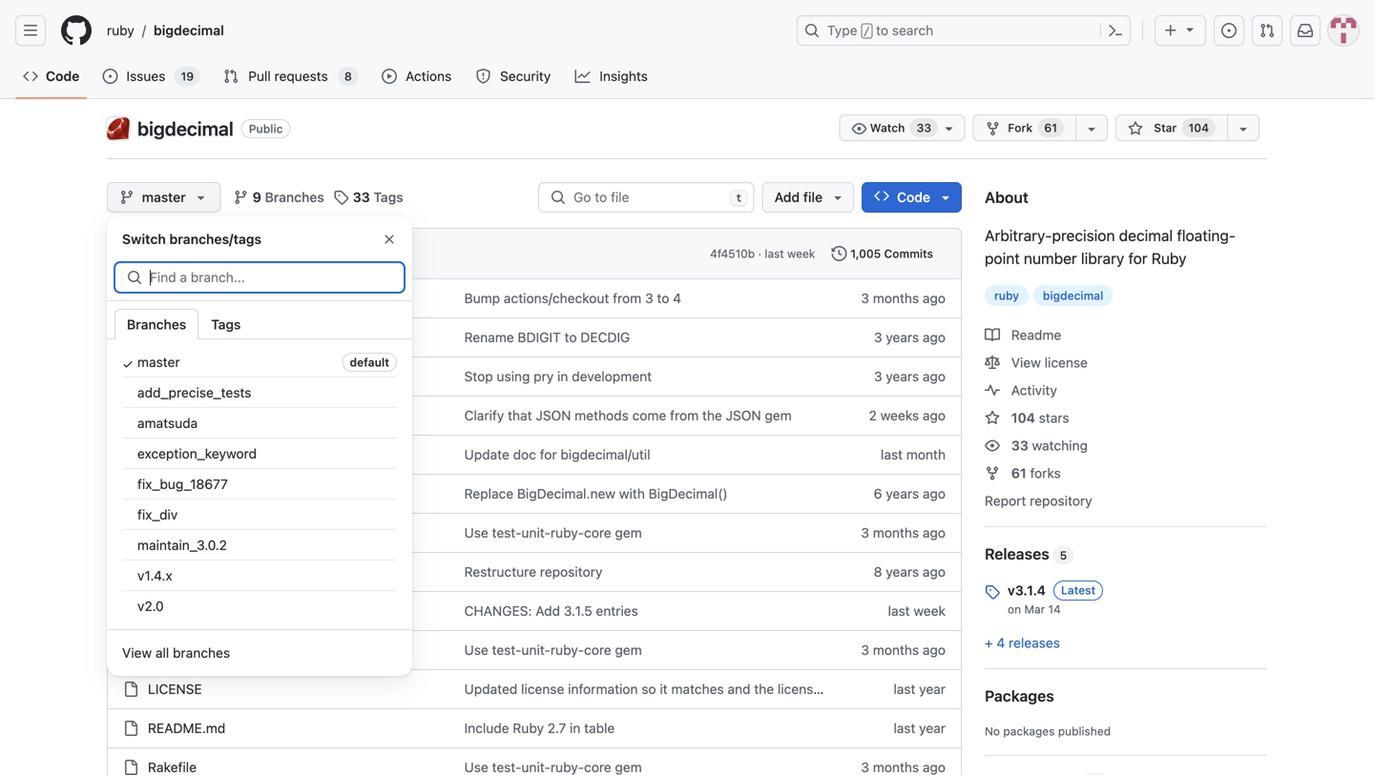 Task type: describe. For each thing, give the bounding box(es) containing it.
license
[[148, 682, 202, 698]]

doc
[[513, 447, 536, 463]]

104 stars
[[1011, 410, 1069, 426]]

branches inside button
[[127, 317, 186, 333]]

graph image
[[575, 69, 590, 84]]

star 104
[[1151, 121, 1209, 135]]

include ruby 2.7 in table link
[[464, 721, 615, 737]]

mrkn image
[[128, 245, 147, 264]]

issues
[[126, 68, 165, 84]]

sample link
[[148, 486, 192, 502]]

view for view license
[[1011, 355, 1041, 371]]

33 for 33
[[917, 121, 931, 135]]

to for decdig
[[564, 330, 577, 345]]

0 vertical spatial 104
[[1188, 121, 1209, 135]]

0 horizontal spatial 61
[[1011, 466, 1027, 481]]

rename
[[464, 330, 514, 345]]

code image
[[874, 188, 889, 204]]

changes.md
[[148, 604, 235, 619]]

bump
[[464, 291, 500, 306]]

0 horizontal spatial the
[[702, 408, 722, 424]]

last right it…
[[894, 682, 916, 698]]

3 months ago for gemfile
[[861, 643, 946, 658]]

plus image
[[1163, 23, 1178, 38]]

clarify
[[464, 408, 504, 424]]

ago for bin
[[923, 369, 946, 385]]

packages link
[[985, 685, 1267, 708]]

33 for 33 watching
[[1011, 438, 1028, 454]]

update
[[464, 447, 509, 463]]

lib link
[[148, 447, 162, 463]]

changes: for "changes: add 3.1.5 entries" link to the right
[[464, 604, 532, 619]]

ago for benchmark
[[923, 330, 946, 345]]

t
[[736, 192, 742, 204]]

1 horizontal spatial tags
[[373, 189, 403, 205]]

no packages published
[[985, 725, 1111, 739]]

4 ago from the top
[[923, 408, 946, 424]]

1,005
[[851, 247, 881, 261]]

33 for 33 tags
[[353, 189, 370, 205]]

+ 4 releases
[[985, 636, 1060, 651]]

directory image for lib
[[123, 448, 138, 463]]

1 horizontal spatial changes: add 3.1.5 entries link
[[464, 604, 638, 619]]

3 for test
[[861, 525, 869, 541]]

license for updated
[[521, 682, 564, 698]]

last for last week
[[888, 604, 910, 619]]

file inside popup button
[[803, 189, 823, 205]]

104 users starred this repository element
[[1182, 118, 1216, 137]]

1 and from the left
[[728, 682, 750, 698]]

on
[[1008, 603, 1021, 616]]

git pull request image
[[223, 69, 239, 84]]

years for bigdecimal()
[[886, 486, 919, 502]]

+ 4 releases link
[[985, 636, 1060, 651]]

v2.0
[[137, 599, 164, 615]]

code link
[[15, 62, 87, 91]]

9
[[253, 189, 261, 205]]

2 and from the left
[[847, 682, 870, 698]]

restructure
[[464, 564, 536, 580]]

2.7
[[548, 721, 566, 737]]

last right '·' at top
[[765, 247, 784, 261]]

issue opened image for git pull request icon
[[1221, 23, 1237, 38]]

methods
[[575, 408, 629, 424]]

1 horizontal spatial license
[[778, 682, 821, 698]]

1 vertical spatial week
[[914, 604, 946, 619]]

shield image
[[476, 69, 491, 84]]

public
[[249, 122, 283, 135]]

0 horizontal spatial for
[[540, 447, 557, 463]]

license link
[[148, 682, 202, 698]]

readme
[[1008, 327, 1061, 343]]

search image for find a branch... text box on the left
[[127, 270, 142, 285]]

that
[[508, 408, 532, 424]]

tags inside button
[[211, 317, 241, 333]]

core for test
[[584, 525, 611, 541]]

fix_bug_18677
[[137, 477, 228, 492]]

v2.0 link
[[115, 592, 405, 622]]

v1.4.x
[[137, 568, 172, 584]]

1 horizontal spatial from
[[670, 408, 699, 424]]

3 for gemfile
[[861, 643, 869, 658]]

directory image for bin
[[123, 369, 138, 385]]

add file
[[775, 189, 823, 205]]

gem for test
[[615, 525, 642, 541]]

homepage image
[[61, 15, 92, 46]]

restructure repository link
[[464, 564, 602, 580]]

ruby for ruby / bigdecimal
[[107, 22, 134, 38]]

use test-unit-ruby-core gem link for test
[[464, 525, 642, 541]]

last for last month
[[881, 447, 903, 463]]

1 horizontal spatial changes: add 3.1.5 entries
[[464, 604, 638, 619]]

1 vertical spatial the
[[754, 682, 774, 698]]

repository for report repository
[[1030, 493, 1092, 509]]

1 horizontal spatial add
[[536, 604, 560, 619]]

add this repository to a list image
[[1236, 121, 1251, 136]]

bdigit
[[518, 330, 561, 345]]

insights
[[600, 68, 648, 84]]

0 vertical spatial 4
[[673, 291, 681, 306]]

activity link
[[985, 383, 1057, 398]]

readme link
[[985, 327, 1061, 343]]

ruby- for gemfile
[[551, 643, 584, 658]]

table
[[584, 721, 615, 737]]

0 vertical spatial ruby link
[[99, 15, 142, 46]]

1 vertical spatial 3.1.5
[[564, 604, 592, 619]]

8 for 8 years ago
[[874, 564, 882, 580]]

issue opened image for git pull request image
[[102, 69, 118, 84]]

use for gemfile
[[464, 643, 488, 658]]

owner avatar image
[[107, 117, 130, 140]]

1 vertical spatial bigdecimal link
[[137, 117, 234, 140]]

packages
[[985, 688, 1054, 706]]

1 vertical spatial 104
[[1011, 410, 1035, 426]]

v1.4.x link
[[115, 561, 405, 592]]

star image for star
[[1128, 121, 1143, 136]]

0 vertical spatial code
[[46, 68, 80, 84]]

1 horizontal spatial branches
[[265, 189, 324, 205]]

releases 5
[[985, 545, 1067, 563]]

amatsuda link
[[115, 408, 405, 439]]

ago for test
[[923, 525, 946, 541]]

2 vertical spatial bigdecimal link
[[1033, 285, 1113, 306]]

license for view
[[1045, 355, 1088, 371]]

eye image
[[852, 121, 867, 136]]

weeks
[[880, 408, 919, 424]]

bigdecimal down 19
[[137, 117, 234, 140]]

commits
[[884, 247, 933, 261]]

bigdecimal()
[[649, 486, 728, 502]]

see your forks of this repository image
[[1084, 121, 1099, 136]]

number
[[1024, 250, 1077, 268]]

mrkn link
[[155, 246, 188, 261]]

report repository link
[[985, 493, 1092, 509]]

3 months ago for .github
[[861, 291, 946, 306]]

repo forked image for fork
[[985, 121, 1000, 136]]

security
[[500, 68, 551, 84]]

33 watching
[[1011, 438, 1088, 454]]

watch
[[867, 121, 908, 135]]

master inside dropdown button
[[142, 189, 186, 205]]

benchmark link
[[148, 330, 217, 345]]

view license
[[1008, 355, 1088, 371]]

1 horizontal spatial file
[[824, 682, 843, 698]]

1 horizontal spatial ruby link
[[985, 285, 1029, 306]]

view for view all branches
[[122, 646, 152, 661]]

arbitrary-precision decimal floating- point number library for ruby
[[985, 227, 1236, 268]]

floating-
[[1177, 227, 1236, 245]]

in for development
[[557, 369, 568, 385]]

readme.md link
[[148, 721, 225, 737]]

add inside popup button
[[775, 189, 800, 205]]

1 vertical spatial master
[[137, 354, 180, 370]]

repository for restructure repository
[[540, 564, 602, 580]]

exception_keyword link
[[115, 439, 405, 469]]

Go to file text field
[[574, 183, 722, 212]]

1 horizontal spatial to
[[657, 291, 669, 306]]

last week
[[888, 604, 946, 619]]

2 json from the left
[[726, 408, 761, 424]]

clarify that json methods come from the json gem link
[[464, 408, 792, 424]]

add_precise_tests
[[137, 385, 251, 401]]

to for search
[[876, 22, 888, 38]]

fix_bug_18677 link
[[115, 469, 405, 500]]

branches
[[173, 646, 230, 661]]

.gitignore
[[148, 564, 206, 580]]

5
[[1060, 549, 1067, 563]]

forks
[[1030, 466, 1061, 481]]

releases
[[1009, 636, 1060, 651]]

bump actions/checkout from 3 to 4
[[464, 291, 681, 306]]

mar
[[1024, 603, 1045, 616]]

eye image
[[985, 438, 1000, 454]]

months for gemfile
[[873, 643, 919, 658]]

2 year from the top
[[919, 721, 946, 737]]

gemfile
[[148, 643, 195, 658]]

bigdecimal down "number"
[[1043, 289, 1103, 302]]

update doc for bigdecimal/util link
[[464, 447, 650, 463]]

0 horizontal spatial entries
[[327, 246, 369, 261]]

bigdecimal.new
[[517, 486, 616, 502]]

clarify that json methods come from the json gem
[[464, 408, 792, 424]]

core for gemfile
[[584, 643, 611, 658]]

add_precise_tests link
[[115, 378, 405, 408]]

x image
[[382, 246, 398, 261]]

exception_keyword
[[137, 446, 257, 462]]

3 for .github
[[861, 291, 869, 306]]

sample
[[148, 486, 192, 502]]

fix_div link
[[115, 500, 405, 531]]

directory image for sample
[[123, 487, 138, 502]]

readme.md
[[148, 721, 225, 737]]

sc 9kayk9 0 image
[[122, 357, 137, 372]]

0 horizontal spatial add
[[267, 246, 291, 261]]

1 horizontal spatial 61
[[1044, 121, 1057, 135]]



Task type: locate. For each thing, give the bounding box(es) containing it.
ago up 2 weeks ago on the right bottom of the page
[[923, 369, 946, 385]]

search image
[[551, 190, 566, 205], [127, 270, 142, 285]]

test
[[148, 525, 171, 541]]

ago left book image
[[923, 330, 946, 345]]

law image
[[985, 355, 1000, 371]]

search image left go to file text box
[[551, 190, 566, 205]]

unit- down restructure repository link
[[521, 643, 551, 658]]

/ inside type / to search
[[863, 25, 870, 38]]

triangle down image
[[1182, 21, 1198, 37]]

0 vertical spatial 8
[[344, 70, 352, 83]]

ruby / bigdecimal
[[107, 22, 224, 38]]

2 vertical spatial months
[[873, 643, 919, 658]]

0 vertical spatial months
[[873, 291, 919, 306]]

4f4510b · last week
[[710, 247, 815, 261]]

8 ago from the top
[[923, 643, 946, 658]]

decimal
[[1119, 227, 1173, 245]]

code inside code popup button
[[897, 189, 930, 205]]

use test-unit-ruby-core gem for gemfile
[[464, 643, 642, 658]]

ruby for ruby
[[994, 289, 1019, 302]]

star
[[1154, 121, 1177, 135]]

in right pry
[[557, 369, 568, 385]]

updated license information so it matches and the license file and it… link
[[464, 682, 892, 698]]

2 vertical spatial add
[[536, 604, 560, 619]]

1 horizontal spatial triangle down image
[[830, 190, 846, 205]]

3 triangle down image from the left
[[938, 190, 953, 205]]

git branch image
[[119, 190, 135, 205]]

using
[[497, 369, 530, 385]]

add right t
[[775, 189, 800, 205]]

the right come
[[702, 408, 722, 424]]

directory image up 'branches' button
[[123, 291, 138, 306]]

issue opened image left issues
[[102, 69, 118, 84]]

1 vertical spatial ruby-
[[551, 643, 584, 658]]

3 years ago for stop using pry in development
[[874, 369, 946, 385]]

6 years ago
[[874, 486, 946, 502]]

1 vertical spatial search image
[[127, 270, 142, 285]]

1 vertical spatial directory image
[[123, 487, 138, 502]]

3 years from the top
[[886, 486, 919, 502]]

1 vertical spatial ruby
[[513, 721, 544, 737]]

unit- for gemfile
[[521, 643, 551, 658]]

1 vertical spatial star image
[[985, 411, 1000, 426]]

for right the 'doc'
[[540, 447, 557, 463]]

and right matches
[[728, 682, 750, 698]]

0 vertical spatial in
[[557, 369, 568, 385]]

33 right watch
[[917, 121, 931, 135]]

1 horizontal spatial in
[[570, 721, 581, 737]]

1 vertical spatial ruby link
[[985, 285, 1029, 306]]

1 directory image from the top
[[123, 291, 138, 306]]

updated
[[464, 682, 517, 698]]

search image for go to file text box
[[551, 190, 566, 205]]

0 vertical spatial gem
[[765, 408, 792, 424]]

/ for type
[[863, 25, 870, 38]]

0 vertical spatial directory image
[[123, 330, 138, 345]]

tab list
[[115, 309, 412, 340]]

ago for sample
[[923, 486, 946, 502]]

replace bigdecimal.new with bigdecimal() link
[[464, 486, 728, 502]]

repo forked image left the fork
[[985, 121, 1000, 136]]

gem left 2
[[765, 408, 792, 424]]

0 horizontal spatial license
[[521, 682, 564, 698]]

ruby- for test
[[551, 525, 584, 541]]

license down readme
[[1045, 355, 1088, 371]]

1 horizontal spatial code
[[897, 189, 930, 205]]

3 ago from the top
[[923, 369, 946, 385]]

1 vertical spatial entries
[[596, 604, 638, 619]]

104 down activity link
[[1011, 410, 1035, 426]]

last down 8 years ago
[[888, 604, 910, 619]]

unit-
[[521, 525, 551, 541], [521, 643, 551, 658]]

3 directory image from the top
[[123, 408, 138, 424]]

1 vertical spatial year
[[919, 721, 946, 737]]

14
[[1048, 603, 1061, 616]]

in for table
[[570, 721, 581, 737]]

1 3 years ago from the top
[[874, 330, 946, 345]]

published
[[1058, 725, 1111, 739]]

3 directory image from the top
[[123, 526, 138, 541]]

use for test
[[464, 525, 488, 541]]

ruby link
[[99, 15, 142, 46], [985, 285, 1029, 306]]

3.1.5
[[295, 246, 323, 261], [564, 604, 592, 619]]

1 year from the top
[[919, 682, 946, 698]]

ruby left 2.7
[[513, 721, 544, 737]]

0 horizontal spatial branches
[[127, 317, 186, 333]]

use test-unit-ruby-core gem link
[[464, 525, 642, 541], [464, 643, 642, 658]]

ruby inside arbitrary-precision decimal floating- point number library for ruby
[[1152, 250, 1187, 268]]

master right git branch image
[[142, 189, 186, 205]]

switch
[[122, 231, 166, 247]]

include ruby 2.7 in table
[[464, 721, 615, 737]]

.github link
[[148, 291, 191, 306]]

1,005 commits link
[[823, 240, 942, 267]]

1 vertical spatial code
[[897, 189, 930, 205]]

61 left forks
[[1011, 466, 1027, 481]]

directory image for .github
[[123, 291, 138, 306]]

years for in
[[886, 369, 919, 385]]

6 ago from the top
[[923, 525, 946, 541]]

4
[[673, 291, 681, 306], [997, 636, 1005, 651]]

ruby- down bigdecimal.new
[[551, 525, 584, 541]]

activity
[[1011, 383, 1057, 398]]

master button
[[107, 182, 221, 213]]

triangle down image for code
[[938, 190, 953, 205]]

0 horizontal spatial from
[[613, 291, 641, 306]]

0 horizontal spatial 3.1.5
[[295, 246, 323, 261]]

gem for gemfile
[[615, 643, 642, 658]]

years for decdig
[[886, 330, 919, 345]]

Find a branch... text field
[[150, 263, 404, 292]]

1 horizontal spatial view
[[1011, 355, 1041, 371]]

information
[[568, 682, 638, 698]]

3 months ago down commits at the top right of the page
[[861, 291, 946, 306]]

1 vertical spatial in
[[570, 721, 581, 737]]

ext/
[[148, 408, 171, 424]]

1 vertical spatial repo forked image
[[985, 466, 1000, 481]]

week down 8 years ago
[[914, 604, 946, 619]]

directory image up "fix_div"
[[123, 487, 138, 502]]

0 horizontal spatial ruby
[[513, 721, 544, 737]]

development
[[572, 369, 652, 385]]

tags
[[373, 189, 403, 205], [211, 317, 241, 333]]

ruby link down point
[[985, 285, 1029, 306]]

3 3 months ago from the top
[[861, 643, 946, 658]]

type / to search
[[827, 22, 933, 38]]

2 core from the top
[[584, 643, 611, 658]]

add
[[775, 189, 800, 205], [267, 246, 291, 261], [536, 604, 560, 619]]

1 horizontal spatial the
[[754, 682, 774, 698]]

changes: for left "changes: add 3.1.5 entries" link
[[195, 246, 263, 261]]

entries left "x" icon
[[327, 246, 369, 261]]

ago for .github
[[923, 291, 946, 306]]

repository right restructure
[[540, 564, 602, 580]]

2 horizontal spatial add
[[775, 189, 800, 205]]

git pull request image
[[1260, 23, 1275, 38]]

star image left star
[[1128, 121, 1143, 136]]

1 ago from the top
[[923, 291, 946, 306]]

use test-unit-ruby-core gem for test
[[464, 525, 642, 541]]

2 use test-unit-ruby-core gem from the top
[[464, 643, 642, 658]]

bump actions/checkout from 3 to 4 link
[[464, 291, 681, 306]]

1 repo forked image from the top
[[985, 121, 1000, 136]]

directory image left "ext/"
[[123, 408, 138, 424]]

year left no
[[919, 721, 946, 737]]

1 use test-unit-ruby-core gem from the top
[[464, 525, 642, 541]]

report repository
[[985, 493, 1092, 509]]

file left it…
[[824, 682, 843, 698]]

file left code icon
[[803, 189, 823, 205]]

ruby link right the homepage icon
[[99, 15, 142, 46]]

bigdecimal link down 19
[[137, 117, 234, 140]]

0 vertical spatial from
[[613, 291, 641, 306]]

insights link
[[568, 62, 657, 91]]

changes: add 3.1.5 entries link down restructure repository link
[[464, 604, 638, 619]]

0 vertical spatial add
[[775, 189, 800, 205]]

1 horizontal spatial entries
[[596, 604, 638, 619]]

1 vertical spatial add
[[267, 246, 291, 261]]

cancel image
[[382, 232, 397, 247]]

2 years from the top
[[886, 369, 919, 385]]

1 horizontal spatial star image
[[1128, 121, 1143, 136]]

triangle down image inside code popup button
[[938, 190, 953, 205]]

use down the replace at the left
[[464, 525, 488, 541]]

bigdecimal link
[[146, 15, 232, 46], [137, 117, 234, 140], [1033, 285, 1113, 306]]

view down readme link
[[1011, 355, 1041, 371]]

changes:
[[195, 246, 263, 261], [464, 604, 532, 619]]

ago down month
[[923, 486, 946, 502]]

with
[[619, 486, 645, 502]]

8 down 6
[[874, 564, 882, 580]]

pulse image
[[985, 383, 1000, 398]]

license up include ruby 2.7 in table link at the left of the page
[[521, 682, 564, 698]]

view all branches
[[122, 646, 230, 661]]

tab list containing branches
[[115, 309, 412, 340]]

book image
[[985, 328, 1000, 343]]

1 vertical spatial unit-
[[521, 643, 551, 658]]

triangle down image inside the add file popup button
[[830, 190, 846, 205]]

0 vertical spatial 3 months ago
[[861, 291, 946, 306]]

/ inside ruby / bigdecimal
[[142, 22, 146, 38]]

fork 61
[[1008, 121, 1057, 135]]

ago right weeks
[[923, 408, 946, 424]]

1 vertical spatial view
[[122, 646, 152, 661]]

play image
[[381, 69, 397, 84]]

latest
[[1061, 584, 1096, 597]]

3
[[645, 291, 653, 306], [861, 291, 869, 306], [874, 330, 882, 345], [874, 369, 882, 385], [861, 525, 869, 541], [861, 643, 869, 658]]

5 ago from the top
[[923, 486, 946, 502]]

3.1.5 up find a branch... text box on the left
[[295, 246, 323, 261]]

triangle down image left git branch icon at left top
[[193, 190, 209, 205]]

from up 'decdig'
[[613, 291, 641, 306]]

ruby down point
[[994, 289, 1019, 302]]

1 use from the top
[[464, 525, 488, 541]]

bigdecimal up 19
[[154, 22, 224, 38]]

2 ago from the top
[[923, 330, 946, 345]]

1 vertical spatial to
[[657, 291, 669, 306]]

directory image for test
[[123, 526, 138, 541]]

3 months from the top
[[873, 643, 919, 658]]

1 json from the left
[[536, 408, 571, 424]]

0 vertical spatial year
[[919, 682, 946, 698]]

bigdecimal down the add_precise_tests
[[171, 408, 238, 424]]

rename bdigit to decdig
[[464, 330, 630, 345]]

update doc for bigdecimal/util
[[464, 447, 650, 463]]

months for .github
[[873, 291, 919, 306]]

code image
[[23, 69, 38, 84]]

1 3 months ago from the top
[[861, 291, 946, 306]]

gem
[[765, 408, 792, 424], [615, 525, 642, 541], [615, 643, 642, 658]]

core up information
[[584, 643, 611, 658]]

list
[[99, 15, 785, 46]]

it
[[660, 682, 668, 698]]

changes: add 3.1.5 entries link up find a branch... text box on the left
[[195, 246, 369, 261]]

git branch image
[[233, 190, 249, 205]]

0 horizontal spatial in
[[557, 369, 568, 385]]

0 vertical spatial 3 years ago
[[874, 330, 946, 345]]

1 horizontal spatial 4
[[997, 636, 1005, 651]]

0 horizontal spatial and
[[728, 682, 750, 698]]

search
[[892, 22, 933, 38]]

months for test
[[873, 525, 919, 541]]

33 tags
[[353, 189, 403, 205]]

8 for 8
[[344, 70, 352, 83]]

repo forked image
[[985, 121, 1000, 136], [985, 466, 1000, 481]]

test- for gemfile
[[492, 643, 521, 658]]

changes: up find a branch... text box on the left
[[195, 246, 263, 261]]

0 vertical spatial 33
[[917, 121, 931, 135]]

3.1.5 down restructure repository link
[[564, 604, 592, 619]]

2 3 months ago from the top
[[861, 525, 946, 541]]

0 vertical spatial branches
[[265, 189, 324, 205]]

branches/tags
[[169, 231, 262, 247]]

mrkn
[[155, 246, 188, 261]]

2 ruby- from the top
[[551, 643, 584, 658]]

gemfile link
[[148, 643, 195, 658]]

2 months from the top
[[873, 525, 919, 541]]

and
[[728, 682, 750, 698], [847, 682, 870, 698]]

ago for .gitignore
[[923, 564, 946, 580]]

2 use test-unit-ruby-core gem link from the top
[[464, 643, 642, 658]]

0 horizontal spatial 8
[[344, 70, 352, 83]]

triangle down image left about
[[938, 190, 953, 205]]

0 horizontal spatial view
[[122, 646, 152, 661]]

1 directory image from the top
[[123, 330, 138, 345]]

0 horizontal spatial week
[[787, 247, 815, 261]]

1 vertical spatial changes:
[[464, 604, 532, 619]]

bigdecimal link down "number"
[[1033, 285, 1113, 306]]

3 months ago for test
[[861, 525, 946, 541]]

directory image left test link
[[123, 526, 138, 541]]

2 vertical spatial 33
[[1011, 438, 1028, 454]]

bigdecimal link up 19
[[146, 15, 232, 46]]

maintain_3.0.2 link
[[115, 531, 405, 561]]

search image down mrkn icon
[[127, 270, 142, 285]]

last left no
[[894, 721, 916, 737]]

2
[[869, 408, 877, 424]]

0 horizontal spatial file
[[803, 189, 823, 205]]

1 vertical spatial months
[[873, 525, 919, 541]]

ago for gemfile
[[923, 643, 946, 658]]

for inside arbitrary-precision decimal floating- point number library for ruby
[[1128, 250, 1148, 268]]

star image for 104
[[985, 411, 1000, 426]]

and left it…
[[847, 682, 870, 698]]

2 use from the top
[[464, 643, 488, 658]]

0 vertical spatial tags
[[373, 189, 403, 205]]

/ for ruby
[[142, 22, 146, 38]]

from right come
[[670, 408, 699, 424]]

so
[[642, 682, 656, 698]]

3 years ago for rename bdigit to decdig
[[874, 330, 946, 345]]

1 vertical spatial file
[[824, 682, 843, 698]]

last left month
[[881, 447, 903, 463]]

months down 1,005 commits
[[873, 291, 919, 306]]

notifications image
[[1298, 23, 1313, 38]]

use up updated
[[464, 643, 488, 658]]

restructure repository
[[464, 564, 602, 580]]

33 right tag image on the top left of page
[[353, 189, 370, 205]]

2 repo forked image from the top
[[985, 466, 1000, 481]]

2 horizontal spatial to
[[876, 22, 888, 38]]

list containing ruby / bigdecimal
[[99, 15, 785, 46]]

master down benchmark
[[137, 354, 180, 370]]

ruby right the homepage icon
[[107, 22, 134, 38]]

unit- up restructure repository
[[521, 525, 551, 541]]

ago up last week at right
[[923, 564, 946, 580]]

directory image for benchmark
[[123, 330, 138, 345]]

1 vertical spatial 4
[[997, 636, 1005, 651]]

code right code icon
[[897, 189, 930, 205]]

0 horizontal spatial 33
[[353, 189, 370, 205]]

0 horizontal spatial changes: add 3.1.5 entries
[[195, 246, 369, 261]]

0 vertical spatial to
[[876, 22, 888, 38]]

4 years from the top
[[886, 564, 919, 580]]

releases
[[985, 545, 1049, 563]]

0 vertical spatial file
[[803, 189, 823, 205]]

0 vertical spatial the
[[702, 408, 722, 424]]

entries up information
[[596, 604, 638, 619]]

1 vertical spatial 3 months ago
[[861, 525, 946, 541]]

1 vertical spatial 3 years ago
[[874, 369, 946, 385]]

replace bigdecimal.new with bigdecimal()
[[464, 486, 728, 502]]

/ up issues
[[142, 22, 146, 38]]

2 vertical spatial gem
[[615, 643, 642, 658]]

report
[[985, 493, 1026, 509]]

history image
[[831, 246, 847, 261]]

4f4510b
[[710, 247, 755, 261]]

3 months ago down last week at right
[[861, 643, 946, 658]]

test- up restructure
[[492, 525, 521, 541]]

from
[[613, 291, 641, 306], [670, 408, 699, 424]]

0 vertical spatial use test-unit-ruby-core gem
[[464, 525, 642, 541]]

test- for test
[[492, 525, 521, 541]]

61 forks
[[1011, 466, 1061, 481]]

2 directory image from the top
[[123, 487, 138, 502]]

0 horizontal spatial ruby
[[107, 22, 134, 38]]

years
[[886, 330, 919, 345], [886, 369, 919, 385], [886, 486, 919, 502], [886, 564, 919, 580]]

to
[[876, 22, 888, 38], [657, 291, 669, 306], [564, 330, 577, 345]]

1 ruby- from the top
[[551, 525, 584, 541]]

type
[[827, 22, 857, 38]]

ruby inside ruby / bigdecimal
[[107, 22, 134, 38]]

test- up updated
[[492, 643, 521, 658]]

0 vertical spatial ruby
[[107, 22, 134, 38]]

tag image
[[334, 190, 349, 205]]

add file button
[[762, 182, 854, 213]]

unit- for test
[[521, 525, 551, 541]]

1 vertical spatial test-
[[492, 643, 521, 658]]

branches right "9"
[[265, 189, 324, 205]]

/ right type
[[863, 25, 870, 38]]

8 left the play icon at the left of the page
[[344, 70, 352, 83]]

last for last year
[[894, 721, 916, 737]]

1 use test-unit-ruby-core gem link from the top
[[464, 525, 642, 541]]

61 right the fork
[[1044, 121, 1057, 135]]

use test-unit-ruby-core gem down bigdecimal.new
[[464, 525, 642, 541]]

changes: add 3.1.5 entries link
[[195, 246, 369, 261], [464, 604, 638, 619]]

star image
[[1128, 121, 1143, 136], [985, 411, 1000, 426]]

0 vertical spatial week
[[787, 247, 815, 261]]

use test-unit-ruby-core gem up information
[[464, 643, 642, 658]]

1 years from the top
[[886, 330, 919, 345]]

json
[[536, 408, 571, 424], [726, 408, 761, 424]]

ruby- up information
[[551, 643, 584, 658]]

0 vertical spatial issue opened image
[[1221, 23, 1237, 38]]

1 vertical spatial branches
[[127, 317, 186, 333]]

replace
[[464, 486, 513, 502]]

ago down 6 years ago
[[923, 525, 946, 541]]

1 unit- from the top
[[521, 525, 551, 541]]

0 horizontal spatial changes: add 3.1.5 entries link
[[195, 246, 369, 261]]

1 triangle down image from the left
[[193, 190, 209, 205]]

bin
[[148, 369, 167, 385]]

ruby-
[[551, 525, 584, 541], [551, 643, 584, 658]]

19
[[181, 70, 194, 83]]

changes: add 3.1.5 entries up find a branch... text box on the left
[[195, 246, 369, 261]]

0 horizontal spatial 104
[[1011, 410, 1035, 426]]

test-
[[492, 525, 521, 541], [492, 643, 521, 658]]

week left history icon
[[787, 247, 815, 261]]

2 vertical spatial 3 months ago
[[861, 643, 946, 658]]

months up 8 years ago
[[873, 525, 919, 541]]

0 vertical spatial changes: add 3.1.5 entries
[[195, 246, 369, 261]]

bigdecimal
[[154, 22, 224, 38], [137, 117, 234, 140], [1043, 289, 1103, 302], [171, 408, 238, 424]]

0 vertical spatial bigdecimal link
[[146, 15, 232, 46]]

0 vertical spatial core
[[584, 525, 611, 541]]

triangle down image
[[193, 190, 209, 205], [830, 190, 846, 205], [938, 190, 953, 205]]

7 ago from the top
[[923, 564, 946, 580]]

repo forked image for 61
[[985, 466, 1000, 481]]

directory image up sc 9kayk9 0 image
[[123, 330, 138, 345]]

gem up so
[[615, 643, 642, 658]]

1 vertical spatial changes: add 3.1.5 entries link
[[464, 604, 638, 619]]

0 horizontal spatial code
[[46, 68, 80, 84]]

come
[[632, 408, 666, 424]]

3 months ago up 8 years ago
[[861, 525, 946, 541]]

1 months from the top
[[873, 291, 919, 306]]

security link
[[468, 62, 560, 91]]

1 core from the top
[[584, 525, 611, 541]]

2 directory image from the top
[[123, 369, 138, 385]]

bigdecimal/util
[[560, 447, 650, 463]]

2 vertical spatial directory image
[[123, 526, 138, 541]]

1 test- from the top
[[492, 525, 521, 541]]

0 vertical spatial 61
[[1044, 121, 1057, 135]]

tags button
[[199, 309, 253, 340]]

add down restructure repository
[[536, 604, 560, 619]]

rename bdigit to decdig link
[[464, 330, 630, 345]]

1 vertical spatial 8
[[874, 564, 882, 580]]

0 vertical spatial ruby
[[1152, 250, 1187, 268]]

1 vertical spatial gem
[[615, 525, 642, 541]]

repository
[[1030, 493, 1092, 509], [540, 564, 602, 580]]

changes: down restructure
[[464, 604, 532, 619]]

add up find a branch... text box on the left
[[267, 246, 291, 261]]

issue opened image
[[1221, 23, 1237, 38], [102, 69, 118, 84]]

directory image
[[123, 291, 138, 306], [123, 369, 138, 385], [123, 408, 138, 424], [123, 448, 138, 463]]

1 vertical spatial 61
[[1011, 466, 1027, 481]]

matches
[[671, 682, 724, 698]]

4 directory image from the top
[[123, 448, 138, 463]]

repository down forks
[[1030, 493, 1092, 509]]

ruby down decimal
[[1152, 250, 1187, 268]]

2 weeks ago
[[869, 408, 946, 424]]

3 for bin
[[874, 369, 882, 385]]

2 triangle down image from the left
[[830, 190, 846, 205]]

tag image
[[985, 585, 1000, 600]]

0 horizontal spatial issue opened image
[[102, 69, 118, 84]]

json right 'that'
[[536, 408, 571, 424]]

command palette image
[[1108, 23, 1123, 38]]

·
[[758, 247, 762, 261]]

view
[[1011, 355, 1041, 371], [122, 646, 152, 661]]

triangle down image for master
[[193, 190, 209, 205]]

changes: add 3.1.5 entries down restructure repository link
[[464, 604, 638, 619]]

1 horizontal spatial changes:
[[464, 604, 532, 619]]

use test-unit-ruby-core gem link for gemfile
[[464, 643, 642, 658]]

issue opened image left git pull request icon
[[1221, 23, 1237, 38]]

directory image
[[123, 330, 138, 345], [123, 487, 138, 502], [123, 526, 138, 541]]

star image up eye icon
[[985, 411, 1000, 426]]

year up 'last year'
[[919, 682, 946, 698]]

2 test- from the top
[[492, 643, 521, 658]]

3 for benchmark
[[874, 330, 882, 345]]

2 3 years ago from the top
[[874, 369, 946, 385]]

directory image left bin
[[123, 369, 138, 385]]

1 vertical spatial for
[[540, 447, 557, 463]]

2 unit- from the top
[[521, 643, 551, 658]]

bigdecimal inside ruby / bigdecimal
[[154, 22, 224, 38]]



Task type: vqa. For each thing, say whether or not it's contained in the screenshot.


